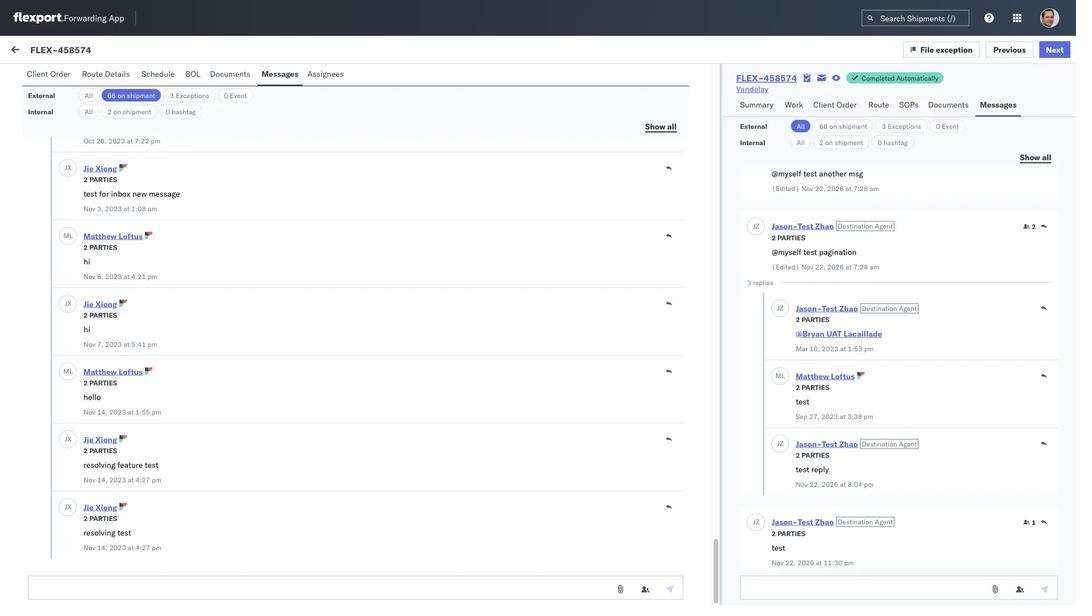 Task type: vqa. For each thing, say whether or not it's contained in the screenshot.
the left Port
no



Task type: describe. For each thing, give the bounding box(es) containing it.
5:46
[[419, 287, 436, 297]]

notifying
[[60, 427, 91, 436]]

when
[[60, 438, 79, 448]]

2026 inside test reply nov 22, 2026 at 8:04 pm
[[822, 480, 838, 489]]

0 horizontal spatial you
[[60, 460, 73, 470]]

details
[[105, 69, 130, 79]]

message list
[[130, 71, 179, 81]]

test inside test nov 22, 2026 at 11:30 pm
[[772, 543, 785, 553]]

improve
[[165, 191, 193, 201]]

and
[[103, 376, 116, 386]]

with inside the are notifying you that your occurs when unloading cargo impact your shipment's final update you with the status of your shipment
[[75, 460, 90, 470]]

oct 26, 2023, 5:45 pm edt
[[366, 355, 466, 364]]

1 horizontal spatial event
[[942, 122, 959, 130]]

oct for oct 26, 2023, 6:30 pm edt
[[366, 231, 379, 241]]

2023, for 5:45
[[395, 355, 417, 364]]

1 vertical spatial external
[[28, 91, 55, 100]]

jason-test zhao destination agent down flex- 2271801
[[796, 304, 917, 313]]

j for nov
[[65, 435, 67, 443]]

2023 inside test for inbox new message nov 3, 2023 at 1:08 am
[[105, 204, 122, 213]]

2023 inside hello nov 14, 2023 at 1:55 pm
[[109, 408, 126, 416]]

2023 down mike.jpg link
[[108, 137, 125, 145]]

2023, for 6:30
[[395, 231, 417, 241]]

458574 down route button
[[862, 130, 891, 140]]

1 vertical spatial all
[[1042, 152, 1052, 162]]

flex- 1366815
[[839, 231, 896, 241]]

2 parties up @bryan
[[796, 315, 829, 324]]

at inside test for inbox new message nov 3, 2023 at 1:08 am
[[124, 204, 130, 213]]

automatically
[[897, 74, 939, 82]]

2 for matthew loftus 'button' related to hello
[[84, 379, 88, 387]]

summary button
[[736, 95, 780, 117]]

matthew loftus for test
[[796, 371, 855, 381]]

(air
[[77, 500, 93, 509]]

4 flex- 458574 from the top
[[839, 500, 891, 510]]

parties for hi nov 7, 2023 at 5:41 pm
[[89, 311, 117, 319]]

forwarding app
[[64, 13, 124, 23]]

for
[[99, 189, 109, 199]]

0 horizontal spatial show
[[645, 121, 666, 131]]

route button
[[864, 95, 895, 117]]

message for (0)
[[136, 46, 169, 56]]

458574 down '3:38'
[[862, 427, 891, 437]]

floats
[[69, 242, 89, 251]]

1854269
[[862, 181, 896, 191]]

file
[[921, 44, 934, 54]]

2023, for 7:22
[[395, 130, 417, 140]]

0 vertical spatial messaging
[[108, 100, 146, 110]]

whatever floats your boat! waka waka!
[[34, 242, 173, 251]]

parties for test reply nov 22, 2026 at 8:04 pm
[[802, 451, 829, 459]]

1:55
[[136, 408, 150, 416]]

bol button
[[181, 64, 206, 86]]

j z for nov
[[753, 518, 759, 526]]

shipment inside the are notifying you that your occurs when unloading cargo impact your shipment's final update you with the status of your shipment
[[157, 460, 190, 470]]

hello nov 14, 2023 at 1:55 pm
[[84, 392, 161, 416]]

@bryan
[[796, 329, 825, 339]]

2 for reply's jason-test zhao button
[[796, 451, 800, 459]]

nov inside hi nov 7, 2023 at 5:41 pm
[[84, 340, 95, 348]]

am left filing
[[38, 191, 49, 201]]

5:41
[[131, 340, 146, 348]]

list
[[165, 71, 179, 81]]

completed
[[862, 74, 895, 82]]

1 inside button
[[1032, 518, 1036, 527]]

xiong for nov
[[95, 299, 117, 309]]

3,
[[97, 204, 103, 213]]

boat!
[[109, 242, 127, 251]]

26, for oct 26, 2023, 7:22 pm edt
[[381, 130, 393, 140]]

at up the inbox
[[127, 137, 133, 145]]

jason-test zhao destination agent for test
[[772, 221, 893, 231]]

2026 inside @myself test another msg (edited)  nov 22, 2026 at 7:28 am
[[827, 184, 844, 193]]

1 horizontal spatial 7:22
[[419, 130, 436, 140]]

next
[[1046, 44, 1064, 54]]

xiong for feature
[[95, 435, 117, 445]]

my
[[11, 43, 29, 59]]

(edited) inside @myself test another msg (edited)  nov 22, 2026 at 7:28 am
[[772, 184, 800, 193]]

2023 inside resolving test nov 14, 2023 at 4:27 pm
[[109, 544, 126, 552]]

jie xiong button for test
[[84, 503, 117, 512]]

| 1 filter applied
[[191, 46, 247, 56]]

test inside the test sep 27, 2023 at 3:38 pm
[[796, 397, 809, 407]]

your up cargo
[[124, 427, 140, 436]]

test inside test for inbox new message nov 3, 2023 at 1:08 am
[[84, 189, 97, 199]]

pm inside test reply nov 22, 2026 at 8:04 pm
[[864, 480, 874, 489]]

22, inside test nov 22, 2026 at 11:30 pm
[[785, 559, 796, 567]]

1 vertical spatial show all
[[1020, 152, 1052, 162]]

0 vertical spatial latent messaging test.
[[84, 100, 164, 110]]

import work
[[83, 46, 127, 56]]

22, inside @myself test another msg (edited)  nov 22, 2026 at 7:28 am
[[815, 184, 825, 193]]

exception
[[936, 44, 973, 54]]

test up the uat
[[822, 304, 837, 313]]

1 horizontal spatial client order
[[814, 100, 857, 110]]

jason- up @bryan
[[796, 304, 822, 313]]

at inside test nov 22, 2026 at 11:30 pm
[[816, 559, 822, 567]]

2 parties button down internal (0)
[[84, 85, 117, 95]]

at inside resolving test nov 14, 2023 at 4:27 pm
[[128, 544, 134, 552]]

file exception
[[921, 44, 973, 54]]

at inside the resolving feature test nov 14, 2023 at 4:27 pm
[[128, 476, 134, 484]]

bol
[[185, 69, 201, 79]]

m l for hello
[[63, 367, 73, 376]]

route details button
[[78, 64, 137, 86]]

omkar for @
[[54, 553, 78, 563]]

external inside button
[[18, 71, 47, 81]]

1:53
[[848, 345, 862, 353]]

0 horizontal spatial event
[[230, 91, 247, 100]]

are
[[47, 427, 58, 436]]

this is a great deal and with this contract partnership.
[[34, 376, 180, 397]]

are notifying you that your occurs when unloading cargo impact your shipment's final update you with the status of your shipment
[[34, 427, 190, 470]]

jason- for test
[[772, 221, 798, 231]]

0 vertical spatial all
[[668, 121, 677, 131]]

14, inside the resolving feature test nov 14, 2023 at 4:27 pm
[[97, 476, 108, 484]]

1 horizontal spatial client
[[814, 100, 835, 110]]

external (0) button
[[13, 66, 71, 88]]

next button
[[1040, 41, 1071, 58]]

26, for oct 26, 2023, 6:30 pm edt
[[381, 231, 393, 241]]

flex- 1854269
[[839, 181, 896, 191]]

x for nov
[[67, 299, 72, 308]]

internal (0) button
[[71, 66, 126, 88]]

0 horizontal spatial flex-458574
[[30, 44, 91, 55]]

at inside @myself test pagination (edited)  nov 22, 2026 at 7:28 am
[[846, 263, 852, 271]]

oct for oct 26, 2023, 5:46 pm edt
[[366, 287, 379, 297]]

2 parties button up @bryan
[[796, 314, 829, 324]]

x for for
[[67, 164, 72, 172]]

jie xiong button for for
[[84, 163, 117, 173]]

whatever
[[34, 242, 67, 251]]

2 parties button for resolving feature test nov 14, 2023 at 4:27 pm
[[84, 445, 117, 455]]

hi for jie xiong
[[84, 325, 90, 334]]

hi for matthew loftus
[[84, 257, 90, 267]]

0 horizontal spatial 7:22
[[135, 137, 149, 145]]

work for related
[[864, 97, 879, 106]]

mar 10, 2023 at 1:53 pm
[[796, 345, 874, 353]]

4:27 inside resolving test nov 14, 2023 at 4:27 pm
[[136, 544, 150, 552]]

pm inside hi nov 6, 2023 at 4:21 pm
[[148, 272, 157, 281]]

j for 22,
[[777, 440, 780, 448]]

8:04
[[848, 480, 862, 489]]

j z for test
[[753, 222, 759, 230]]

oct 26, 2023, 7:22 pm edt
[[366, 130, 466, 140]]

test inside @myself test pagination (edited)  nov 22, 2026 at 7:28 am
[[803, 247, 817, 257]]

j x for nov
[[65, 299, 72, 308]]

458574 down 8:04
[[862, 500, 891, 510]]

destination for nov
[[838, 518, 873, 526]]

2 parties for resolving feature test nov 14, 2023 at 4:27 pm
[[84, 447, 117, 455]]

0 vertical spatial exceptions
[[176, 91, 209, 100]]

11:30
[[824, 559, 842, 567]]

1 horizontal spatial 3
[[747, 278, 751, 287]]

forwarding app link
[[13, 12, 124, 24]]

jason- for nov
[[772, 517, 798, 527]]

savant for whatever
[[80, 222, 104, 232]]

msg
[[849, 169, 863, 179]]

458574 right 11:30
[[862, 562, 891, 572]]

|
[[191, 46, 193, 56]]

previous
[[994, 44, 1026, 54]]

internal (0)
[[75, 71, 119, 81]]

0 vertical spatial client
[[27, 69, 48, 79]]

this
[[34, 376, 49, 386]]

nov inside the resolving feature test nov 14, 2023 at 4:27 pm
[[84, 476, 95, 484]]

omkar for whatever
[[54, 222, 78, 232]]

1366815
[[862, 231, 896, 241]]

0 vertical spatial client order button
[[22, 64, 78, 86]]

parties for test for inbox new message nov 3, 2023 at 1:08 am
[[89, 175, 117, 184]]

to
[[156, 191, 163, 201]]

0 vertical spatial 3 exceptions
[[170, 91, 209, 100]]

2023 inside the test sep 27, 2023 at 3:38 pm
[[821, 412, 838, 421]]

unknown
[[77, 292, 113, 302]]

edt for oct 26, 2023, 5:45 pm edt
[[452, 355, 466, 364]]

work for my
[[32, 43, 61, 59]]

@myself for another
[[772, 169, 801, 179]]

matthew for hello
[[84, 367, 117, 377]]

0 vertical spatial you
[[93, 427, 106, 436]]

nov inside @myself test another msg (edited)  nov 22, 2026 at 7:28 am
[[801, 184, 813, 193]]

waka!
[[151, 242, 173, 251]]

z for reply
[[780, 440, 784, 448]]

parties up @bryan
[[802, 315, 829, 324]]

test inside @myself test another msg (edited)  nov 22, 2026 at 7:28 am
[[803, 169, 817, 179]]

l for hi
[[69, 232, 73, 240]]

exception: (air recovery)
[[36, 500, 135, 509]]

parties for @myself test pagination (edited)  nov 22, 2026 at 7:28 am
[[777, 234, 805, 242]]

jie for feature
[[84, 435, 94, 445]]

assignees
[[308, 69, 344, 79]]

hashtag for the top show all button
[[172, 107, 196, 116]]

(0) for internal (0)
[[105, 71, 119, 81]]

2 flex- 458574 from the top
[[839, 355, 891, 364]]

0 down automatically
[[936, 122, 940, 130]]

2023 inside hi nov 6, 2023 at 4:21 pm
[[105, 272, 122, 281]]

with inside this is a great deal and with this contract partnership.
[[118, 376, 133, 386]]

order for the right client order button
[[837, 100, 857, 110]]

1 vertical spatial latent
[[34, 141, 56, 151]]

@bryan uat lacaillade button
[[796, 329, 882, 339]]

matthew for test
[[796, 371, 829, 381]]

status
[[106, 460, 128, 470]]

hold
[[149, 292, 167, 302]]

pm for 5:45
[[438, 355, 450, 364]]

j for 2026
[[753, 518, 756, 526]]

1 horizontal spatial show all button
[[1014, 149, 1058, 166]]

sep
[[796, 412, 807, 421]]

22, inside test reply nov 22, 2026 at 8:04 pm
[[809, 480, 820, 489]]

458574 down forwarding app link
[[58, 44, 91, 55]]

omkar savant for am
[[54, 172, 104, 182]]

edt for oct 26, 2023, 7:22 pm edt
[[452, 130, 466, 140]]

pm inside hello nov 14, 2023 at 1:55 pm
[[152, 408, 161, 416]]

replies
[[753, 278, 773, 287]]

458574 down the 1:53
[[862, 355, 891, 364]]

- for oct 26, 2023, 5:46 pm edt
[[602, 287, 607, 297]]

66 on shipment for rightmost show all button
[[820, 122, 868, 130]]

inbox
[[111, 189, 130, 199]]

vandelay link
[[736, 84, 769, 95]]

pm inside the resolving feature test nov 14, 2023 at 4:27 pm
[[152, 476, 161, 484]]

am filing
[[38, 191, 69, 201]]

matthew loftus button for hi
[[84, 231, 143, 241]]

0 down list
[[166, 107, 170, 116]]

jason- for reply
[[796, 439, 822, 449]]

messages for right "messages" button
[[980, 100, 1017, 110]]

1 horizontal spatial 66
[[820, 122, 828, 130]]

1 horizontal spatial client order button
[[809, 95, 864, 117]]

2023 down the uat
[[822, 345, 838, 353]]

jason-test zhao button up the uat
[[796, 304, 858, 313]]

am inside test for inbox new message nov 3, 2023 at 1:08 am
[[148, 204, 157, 213]]

your down when
[[60, 449, 75, 459]]

2 parties button for @myself test pagination (edited)  nov 22, 2026 at 7:28 am
[[772, 232, 805, 242]]

3 replies
[[747, 278, 773, 287]]

jie for for
[[84, 163, 94, 173]]

messages for topmost "messages" button
[[262, 69, 299, 79]]

savant for @
[[80, 553, 104, 563]]

4:27 inside the resolving feature test nov 14, 2023 at 4:27 pm
[[136, 476, 150, 484]]

j z for reply
[[777, 440, 784, 448]]

0 horizontal spatial show all
[[645, 121, 677, 131]]

1 vertical spatial 3
[[882, 122, 886, 130]]

1:08
[[131, 204, 146, 213]]

test reply nov 22, 2026 at 8:04 pm
[[796, 465, 874, 489]]

6,
[[97, 272, 103, 281]]

26, for oct 26, 2023, 5:45 pm edt
[[381, 355, 393, 364]]

2 parties for hello nov 14, 2023 at 1:55 pm
[[84, 379, 117, 387]]

2023 inside hi nov 7, 2023 at 5:41 pm
[[105, 340, 122, 348]]

uat
[[826, 329, 842, 339]]

nov inside test nov 22, 2026 at 11:30 pm
[[772, 559, 784, 567]]

my work
[[11, 43, 61, 59]]

at inside hi nov 7, 2023 at 5:41 pm
[[124, 340, 130, 348]]

1 vertical spatial exceptions
[[888, 122, 922, 130]]

a
[[59, 376, 63, 386]]

your left boat!
[[91, 242, 107, 251]]

parties for resolving test nov 14, 2023 at 4:27 pm
[[89, 514, 117, 523]]

1 vertical spatial test.
[[98, 141, 114, 151]]

22, inside @myself test pagination (edited)  nov 22, 2026 at 7:28 am
[[815, 263, 825, 271]]

flex-458574 link
[[736, 72, 797, 84]]

at inside hello nov 14, 2023 at 1:55 pm
[[128, 408, 134, 416]]

1 horizontal spatial latent
[[84, 100, 106, 110]]

assignees button
[[303, 64, 350, 86]]

2 for omkar savant button
[[84, 86, 88, 94]]

pm inside the test sep 27, 2023 at 3:38 pm
[[864, 412, 873, 421]]

27,
[[809, 412, 820, 421]]

that
[[108, 427, 122, 436]]

0 event for rightmost show all button
[[936, 122, 959, 130]]

import work button
[[79, 36, 132, 66]]

0 vertical spatial 1
[[195, 46, 200, 56]]

x for feature
[[67, 435, 72, 443]]

- for oct 26, 2023, 7:22 pm edt
[[602, 130, 607, 140]]

unloading
[[81, 438, 116, 448]]

omkar for am
[[54, 172, 78, 182]]

j x for for
[[65, 164, 72, 172]]



Task type: locate. For each thing, give the bounding box(es) containing it.
0 vertical spatial @myself
[[772, 169, 801, 179]]

at inside hi nov 6, 2023 at 4:21 pm
[[124, 272, 130, 281]]

1 jie from the top
[[84, 163, 94, 173]]

parties for test sep 27, 2023 at 3:38 pm
[[802, 383, 829, 392]]

1 jie xiong button from the top
[[84, 163, 117, 173]]

22, left 11:30
[[785, 559, 796, 567]]

shipment's
[[77, 449, 116, 459]]

agent inside "omkar savant destination agent"
[[177, 75, 195, 83]]

1 xiong from the top
[[95, 163, 117, 173]]

parties up test nov 22, 2026 at 11:30 pm
[[777, 530, 805, 538]]

1 horizontal spatial 2 on shipment
[[820, 138, 863, 147]]

0 horizontal spatial 66 on shipment
[[107, 91, 155, 100]]

2 vertical spatial exception:
[[36, 500, 75, 509]]

0 hashtag down list
[[166, 107, 196, 116]]

2 resolving from the top
[[84, 528, 116, 538]]

3 xiong from the top
[[95, 435, 117, 445]]

work right summary button
[[785, 100, 803, 110]]

2 hi from the top
[[84, 325, 90, 334]]

0 horizontal spatial with
[[75, 460, 90, 470]]

2 parties up @myself test pagination (edited)  nov 22, 2026 at 7:28 am at the top right
[[772, 234, 805, 242]]

you
[[93, 427, 106, 436], [60, 460, 73, 470]]

test for reply
[[822, 439, 837, 449]]

2 exception: from the top
[[36, 354, 75, 364]]

jason-test zhao button up reply at the right
[[796, 439, 858, 449]]

completed automatically
[[862, 74, 939, 82]]

message (0)
[[136, 46, 184, 56]]

exception: for exception: unknown customs hold type
[[36, 292, 75, 302]]

jason-test zhao destination agent for reply
[[796, 439, 917, 449]]

sops button
[[895, 95, 924, 117]]

exceptions
[[176, 91, 209, 100], [888, 122, 922, 130]]

2 for jason-test zhao button for nov
[[772, 530, 776, 538]]

test inside resolving test nov 14, 2023 at 4:27 pm
[[118, 528, 131, 538]]

2 resize handle column header from the left
[[584, 94, 597, 593]]

0 down route button
[[878, 138, 882, 147]]

at down the msg
[[846, 184, 852, 193]]

pm inside test nov 22, 2026 at 11:30 pm
[[844, 559, 854, 567]]

2 7:28 from the top
[[853, 263, 868, 271]]

destination for reply
[[862, 440, 897, 448]]

nov inside hi nov 6, 2023 at 4:21 pm
[[84, 272, 95, 281]]

3 exception: from the top
[[36, 500, 75, 509]]

zhao down flex- 2271801
[[839, 304, 858, 313]]

2 parties button for hello nov 14, 2023 at 1:55 pm
[[84, 378, 117, 387]]

6 omkar savant from the top
[[54, 407, 104, 417]]

0 vertical spatial with
[[118, 376, 133, 386]]

message for list
[[130, 71, 163, 81]]

0 vertical spatial messages button
[[257, 64, 303, 86]]

2 on shipment for rightmost show all button
[[820, 138, 863, 147]]

order
[[50, 69, 70, 79], [837, 100, 857, 110]]

2 jie from the top
[[84, 299, 94, 309]]

agent
[[177, 75, 195, 83], [875, 222, 893, 230], [899, 304, 917, 313], [899, 440, 917, 448], [875, 518, 893, 526]]

0 vertical spatial 0 event
[[224, 91, 247, 100]]

exception: up is
[[36, 354, 75, 364]]

m for hi
[[63, 232, 69, 240]]

2023 right 27,
[[821, 412, 838, 421]]

2 omkar savant from the top
[[54, 172, 104, 182]]

with left the
[[75, 460, 90, 470]]

0 horizontal spatial client order
[[27, 69, 70, 79]]

1 14, from the top
[[97, 408, 108, 416]]

jie
[[84, 163, 94, 173], [84, 299, 94, 309], [84, 435, 94, 445], [84, 503, 94, 512]]

1 vertical spatial resolving
[[84, 528, 116, 538]]

latent messaging test. down mike.jpg
[[34, 141, 114, 151]]

2 for jie xiong button for nov
[[84, 311, 88, 319]]

1 horizontal spatial 66 on shipment
[[820, 122, 868, 130]]

with right 'and' at the left bottom of the page
[[118, 376, 133, 386]]

@myself inside @myself test another msg (edited)  nov 22, 2026 at 7:28 am
[[772, 169, 801, 179]]

2 parties for @myself test pagination (edited)  nov 22, 2026 at 7:28 am
[[772, 234, 805, 242]]

2 vertical spatial 14,
[[97, 544, 108, 552]]

is
[[51, 376, 57, 386]]

1 horizontal spatial (0)
[[105, 71, 119, 81]]

parties for hi nov 6, 2023 at 4:21 pm
[[89, 243, 117, 251]]

matthew loftus
[[84, 231, 143, 241], [84, 367, 143, 377], [796, 371, 855, 381]]

commendation
[[77, 191, 130, 201]]

2 (edited) from the top
[[772, 263, 800, 271]]

resolving for feature
[[84, 460, 116, 470]]

at left the 1:53
[[840, 345, 846, 353]]

exception: unknown customs hold type
[[36, 292, 187, 302]]

4 x from the top
[[67, 503, 72, 511]]

3 2023, from the top
[[395, 287, 417, 297]]

z for nov
[[756, 518, 759, 526]]

oct 26, 2023, 5:46 pm edt
[[366, 287, 466, 297]]

internal inside button
[[75, 71, 103, 81]]

external (0)
[[18, 71, 64, 81]]

2 for feature jie xiong button
[[84, 447, 88, 455]]

flex-458574 down forwarding app link
[[30, 44, 91, 55]]

22,
[[815, 184, 825, 193], [815, 263, 825, 271], [809, 480, 820, 489], [785, 559, 796, 567]]

0 vertical spatial exception:
[[36, 292, 75, 302]]

jie for test
[[84, 503, 94, 512]]

2 parties button up test nov 22, 2026 at 11:30 pm
[[772, 528, 805, 538]]

resolving inside the resolving feature test nov 14, 2023 at 4:27 pm
[[84, 460, 116, 470]]

xiong for test
[[95, 503, 117, 512]]

2 2023, from the top
[[395, 231, 417, 241]]

8 omkar savant from the top
[[54, 553, 104, 563]]

1 vertical spatial latent messaging test.
[[34, 141, 114, 151]]

3 edt from the top
[[452, 287, 466, 297]]

route details
[[82, 69, 130, 79]]

3 omkar savant from the top
[[54, 222, 104, 232]]

2 for matthew loftus 'button' related to hi
[[84, 243, 88, 251]]

jason- up @myself test pagination (edited)  nov 22, 2026 at 7:28 am at the top right
[[772, 221, 798, 231]]

pm for 6:30
[[438, 231, 450, 241]]

3 jie xiong button from the top
[[84, 435, 117, 445]]

parties up hi nov 6, 2023 at 4:21 pm
[[89, 243, 117, 251]]

0 vertical spatial order
[[50, 69, 70, 79]]

2 parties up test nov 22, 2026 at 11:30 pm
[[772, 530, 805, 538]]

message inside button
[[130, 71, 163, 81]]

2271801
[[862, 287, 896, 297]]

3
[[170, 91, 174, 100], [882, 122, 886, 130], [747, 278, 751, 287]]

3 resize handle column header from the left
[[820, 94, 833, 593]]

2 edt from the top
[[452, 231, 466, 241]]

2 parties button for hi nov 7, 2023 at 5:41 pm
[[84, 310, 117, 320]]

2 parties up the
[[84, 447, 117, 455]]

recovery)
[[95, 500, 135, 509]]

2023 down recovery) at left bottom
[[109, 544, 126, 552]]

xiong
[[95, 163, 117, 173], [95, 299, 117, 309], [95, 435, 117, 445], [95, 503, 117, 512]]

j for (edited)
[[753, 222, 756, 230]]

2 jie xiong from the top
[[84, 299, 117, 309]]

2 @myself from the top
[[772, 247, 801, 257]]

am
[[870, 184, 879, 193], [38, 191, 49, 201], [148, 204, 157, 213], [870, 263, 879, 271]]

external down the external (0) button
[[28, 91, 55, 100]]

0 horizontal spatial 0 hashtag
[[166, 107, 196, 116]]

destination for test
[[838, 222, 873, 230]]

2 parties button up the
[[84, 445, 117, 455]]

loftus down devan
[[119, 367, 143, 377]]

@bryan uat lacaillade
[[796, 329, 882, 339]]

jason-test zhao destination agent for nov
[[772, 517, 893, 527]]

0 vertical spatial 66 on shipment
[[107, 91, 155, 100]]

1 vertical spatial work
[[785, 100, 803, 110]]

- for oct 26, 2023, 5:45 pm edt
[[602, 355, 607, 364]]

1 vertical spatial event
[[942, 122, 959, 130]]

4:27
[[136, 476, 150, 484], [136, 544, 150, 552]]

1 horizontal spatial 0 event
[[936, 122, 959, 130]]

parties down recovery) at left bottom
[[89, 514, 117, 523]]

hashtag for rightmost show all button
[[884, 138, 908, 147]]

latent up mike.jpg
[[84, 100, 106, 110]]

omkar for exception:
[[54, 273, 78, 283]]

hi down floats
[[84, 257, 90, 267]]

flex- 458574 for latent
[[839, 130, 891, 140]]

hi
[[84, 257, 90, 267], [84, 325, 90, 334]]

2 x from the top
[[67, 299, 72, 308]]

l for hello
[[69, 367, 73, 376]]

flexport. image
[[13, 12, 64, 24]]

7,
[[97, 340, 103, 348]]

7 omkar savant from the top
[[54, 480, 104, 490]]

2023,
[[395, 130, 417, 140], [395, 231, 417, 241], [395, 287, 417, 297], [395, 355, 417, 364]]

@myself up the replies
[[772, 247, 801, 257]]

1 horizontal spatial documents
[[928, 100, 969, 110]]

1 vertical spatial you
[[60, 460, 73, 470]]

j for 2023
[[65, 299, 67, 308]]

test up test nov 22, 2026 at 11:30 pm
[[798, 517, 813, 527]]

omkar for latent
[[54, 121, 78, 131]]

0 horizontal spatial 1
[[195, 46, 200, 56]]

parties for test nov 22, 2026 at 11:30 pm
[[777, 530, 805, 538]]

1 horizontal spatial show
[[1020, 152, 1041, 162]]

2 for jason-test zhao button over the uat
[[796, 315, 800, 324]]

0 vertical spatial show all
[[645, 121, 677, 131]]

latent messaging test.
[[84, 100, 164, 110], [34, 141, 114, 151]]

4 j x from the top
[[65, 503, 72, 511]]

z
[[756, 222, 759, 230], [780, 304, 784, 312], [780, 440, 784, 448], [756, 518, 759, 526]]

2 parties for hi nov 6, 2023 at 4:21 pm
[[84, 243, 117, 251]]

jie up shipment's
[[84, 435, 94, 445]]

1 vertical spatial route
[[869, 100, 889, 110]]

3 pm from the top
[[438, 287, 450, 297]]

nov inside @myself test pagination (edited)  nov 22, 2026 at 7:28 am
[[801, 263, 813, 271]]

parties down omkar savant button
[[89, 86, 117, 94]]

1 horizontal spatial you
[[93, 427, 106, 436]]

test for nov
[[798, 517, 813, 527]]

3 j x from the top
[[65, 435, 72, 443]]

0 vertical spatial 2 on shipment
[[107, 107, 151, 116]]

3 x from the top
[[67, 435, 72, 443]]

2023
[[108, 137, 125, 145], [105, 204, 122, 213], [105, 272, 122, 281], [105, 340, 122, 348], [822, 345, 838, 353], [109, 408, 126, 416], [821, 412, 838, 421], [109, 476, 126, 484], [109, 544, 126, 552]]

jie xiong down the 6,
[[84, 299, 117, 309]]

1 vertical spatial 2 on shipment
[[820, 138, 863, 147]]

pm inside hi nov 7, 2023 at 5:41 pm
[[148, 340, 157, 348]]

@myself test another msg (edited)  nov 22, 2026 at 7:28 am
[[772, 169, 879, 193]]

2 for test's jie xiong button
[[84, 514, 88, 523]]

omkar savant for are
[[54, 407, 104, 417]]

1 4:27 from the top
[[136, 476, 150, 484]]

2 parties
[[84, 86, 117, 94], [84, 175, 117, 184], [772, 234, 805, 242], [84, 243, 117, 251], [84, 311, 117, 319], [796, 315, 829, 324], [84, 379, 117, 387], [796, 383, 829, 392], [84, 447, 117, 455], [796, 451, 829, 459], [84, 514, 117, 523], [772, 530, 805, 538]]

related work item/shipment
[[839, 97, 926, 106]]

66 on shipment
[[107, 91, 155, 100], [820, 122, 868, 130]]

2 parties button up reply at the right
[[796, 450, 829, 460]]

test nov 22, 2026 at 11:30 pm
[[772, 543, 854, 567]]

0 hashtag down route button
[[878, 138, 908, 147]]

parties up the test sep 27, 2023 at 3:38 pm
[[802, 383, 829, 392]]

7:28 up flex- 2271801
[[853, 263, 868, 271]]

route inside 'button'
[[82, 69, 103, 79]]

loftus for hello
[[119, 367, 143, 377]]

contract
[[151, 376, 180, 386]]

(0)
[[169, 46, 184, 56], [49, 71, 64, 81], [105, 71, 119, 81]]

filing
[[51, 191, 69, 201]]

0 vertical spatial show
[[645, 121, 666, 131]]

0 horizontal spatial show all button
[[639, 118, 684, 135]]

0 vertical spatial documents
[[210, 69, 251, 79]]

3 - from the top
[[602, 355, 607, 364]]

2 pm from the top
[[438, 231, 450, 241]]

jie xiong button up resolving test nov 14, 2023 at 4:27 pm
[[84, 503, 117, 512]]

client down my work
[[27, 69, 48, 79]]

external
[[18, 71, 47, 81], [28, 91, 55, 100], [740, 122, 767, 130]]

at left 1:08
[[124, 204, 130, 213]]

route for route details
[[82, 69, 103, 79]]

pm
[[438, 130, 450, 140], [438, 231, 450, 241], [438, 287, 450, 297], [438, 355, 450, 364]]

parties down exception: unknown customs hold type
[[89, 311, 117, 319]]

matthew loftus for hi
[[84, 231, 143, 241]]

1 resize handle column header from the left
[[348, 94, 361, 593]]

at left '3:38'
[[840, 412, 846, 421]]

1 vertical spatial -
[[602, 287, 607, 297]]

1 7:28 from the top
[[853, 184, 868, 193]]

1 resolving from the top
[[84, 460, 116, 470]]

at inside @myself test another msg (edited)  nov 22, 2026 at 7:28 am
[[846, 184, 852, 193]]

2 parties for test reply nov 22, 2026 at 8:04 pm
[[796, 451, 829, 459]]

2 vertical spatial message
[[35, 97, 62, 106]]

1 vertical spatial messages
[[980, 100, 1017, 110]]

14, inside hello nov 14, 2023 at 1:55 pm
[[97, 408, 108, 416]]

x right are
[[67, 435, 72, 443]]

m l
[[63, 232, 73, 240], [63, 367, 73, 376], [776, 372, 785, 380]]

1 x from the top
[[67, 164, 72, 172]]

type
[[169, 292, 187, 302]]

exception: for exception: (air recovery)
[[36, 500, 75, 509]]

0 vertical spatial 4:27
[[136, 476, 150, 484]]

j x left unknown
[[65, 299, 72, 308]]

pm inside resolving test nov 14, 2023 at 4:27 pm
[[152, 544, 161, 552]]

1 horizontal spatial 1
[[1032, 518, 1036, 527]]

edt for oct 26, 2023, 6:30 pm edt
[[452, 231, 466, 241]]

@myself test pagination (edited)  nov 22, 2026 at 7:28 am
[[772, 247, 879, 271]]

1 2023, from the top
[[395, 130, 417, 140]]

update
[[34, 460, 58, 470]]

x left '(air'
[[67, 503, 72, 511]]

your
[[91, 242, 107, 251], [124, 427, 140, 436], [60, 449, 75, 459], [139, 460, 155, 470]]

1 (edited) from the top
[[772, 184, 800, 193]]

exception: warehouse devan delay
[[36, 354, 168, 364]]

0 vertical spatial external
[[18, 71, 47, 81]]

1 vertical spatial hi
[[84, 325, 90, 334]]

7:28 inside @myself test pagination (edited)  nov 22, 2026 at 7:28 am
[[853, 263, 868, 271]]

client order down my work
[[27, 69, 70, 79]]

0 horizontal spatial documents button
[[206, 64, 257, 86]]

jason-test zhao button
[[772, 221, 834, 231], [796, 304, 858, 313], [796, 439, 858, 449], [772, 517, 834, 527]]

external down my work
[[18, 71, 47, 81]]

4 jie xiong button from the top
[[84, 503, 117, 512]]

1 @myself from the top
[[772, 169, 801, 179]]

1 vertical spatial 0 event
[[936, 122, 959, 130]]

mike.jpg link
[[89, 115, 125, 123]]

jason- up test nov 22, 2026 at 11:30 pm
[[772, 517, 798, 527]]

0 vertical spatial 66
[[107, 91, 116, 100]]

1 horizontal spatial messages
[[980, 100, 1017, 110]]

messages button
[[257, 64, 303, 86], [976, 95, 1022, 117]]

1 horizontal spatial 3 exceptions
[[882, 122, 922, 130]]

3 flex- 458574 from the top
[[839, 427, 891, 437]]

1 horizontal spatial messages button
[[976, 95, 1022, 117]]

j x for feature
[[65, 435, 72, 443]]

route inside button
[[869, 100, 889, 110]]

2 parties for test sep 27, 2023 at 3:38 pm
[[796, 383, 829, 392]]

of
[[130, 460, 137, 470]]

nov inside resolving test nov 14, 2023 at 4:27 pm
[[84, 544, 95, 552]]

0 vertical spatial documents button
[[206, 64, 257, 86]]

1 horizontal spatial documents button
[[924, 95, 976, 117]]

2026 left 11:30
[[797, 559, 814, 567]]

2 parties for test for inbox new message nov 3, 2023 at 1:08 am
[[84, 175, 117, 184]]

this
[[135, 376, 149, 386]]

1 horizontal spatial order
[[837, 100, 857, 110]]

2026 inside test nov 22, 2026 at 11:30 pm
[[797, 559, 814, 567]]

zhao for test
[[815, 221, 834, 231]]

0 vertical spatial test.
[[148, 100, 164, 110]]

nov inside hello nov 14, 2023 at 1:55 pm
[[84, 408, 95, 416]]

(edited) inside @myself test pagination (edited)  nov 22, 2026 at 7:28 am
[[772, 263, 800, 271]]

3 left the replies
[[747, 278, 751, 287]]

10,
[[809, 345, 820, 353]]

matthew for hi
[[84, 231, 117, 241]]

flex- 2271801
[[839, 287, 896, 297]]

edt
[[452, 130, 466, 140], [452, 231, 466, 241], [452, 287, 466, 297], [452, 355, 466, 364]]

occurs
[[34, 438, 57, 448]]

0 horizontal spatial work
[[32, 43, 61, 59]]

0 horizontal spatial work
[[109, 46, 127, 56]]

2 4:27 from the top
[[136, 544, 150, 552]]

jie up commendation
[[84, 163, 94, 173]]

1 vertical spatial @myself
[[772, 247, 801, 257]]

2 parties button for resolving test nov 14, 2023 at 4:27 pm
[[84, 513, 117, 523]]

matthew down 10,
[[796, 371, 829, 381]]

7:28 inside @myself test another msg (edited)  nov 22, 2026 at 7:28 am
[[853, 184, 868, 193]]

None text field
[[28, 576, 684, 600], [740, 576, 1058, 600], [28, 576, 684, 600], [740, 576, 1058, 600]]

agent for nov
[[875, 518, 893, 526]]

1 - from the top
[[602, 130, 607, 140]]

0 vertical spatial client order
[[27, 69, 70, 79]]

2023 up that
[[109, 408, 126, 416]]

1 vertical spatial flex-458574
[[736, 72, 797, 84]]

z for test
[[756, 222, 759, 230]]

resolving inside resolving test nov 14, 2023 at 4:27 pm
[[84, 528, 116, 538]]

test up reply at the right
[[822, 439, 837, 449]]

xiong up for
[[95, 163, 117, 173]]

matthew loftus button up boat!
[[84, 231, 143, 241]]

2 jie xiong button from the top
[[84, 299, 117, 309]]

0 horizontal spatial 0 event
[[224, 91, 247, 100]]

xiong up shipment's
[[95, 435, 117, 445]]

4 xiong from the top
[[95, 503, 117, 512]]

0 vertical spatial event
[[230, 91, 247, 100]]

omkar savant up unknown
[[54, 273, 104, 283]]

matthew up whatever floats your boat! waka waka!
[[84, 231, 117, 241]]

all
[[668, 121, 677, 131], [1042, 152, 1052, 162]]

5 flex- 458574 from the top
[[839, 562, 891, 572]]

destination inside "omkar savant destination agent"
[[140, 75, 176, 83]]

1 vertical spatial order
[[837, 100, 857, 110]]

forwarding
[[64, 13, 107, 23]]

0 vertical spatial 3
[[170, 91, 174, 100]]

1 omkar savant from the top
[[54, 121, 104, 131]]

2 parties button for test nov 22, 2026 at 11:30 pm
[[772, 528, 805, 538]]

5 omkar savant from the top
[[54, 334, 104, 344]]

jie xiong up for
[[84, 163, 117, 173]]

matthew loftus down exception: warehouse devan delay
[[84, 367, 143, 377]]

2 on shipment for the top show all button
[[107, 107, 151, 116]]

customs
[[114, 292, 148, 302]]

2 vertical spatial external
[[740, 122, 767, 130]]

@myself for pagination
[[772, 247, 801, 257]]

2026 down another
[[827, 184, 844, 193]]

2023 right 7,
[[105, 340, 122, 348]]

hashtag down sops button
[[884, 138, 908, 147]]

1 jie xiong from the top
[[84, 163, 117, 173]]

0 horizontal spatial 66
[[107, 91, 116, 100]]

x left unknown
[[67, 299, 72, 308]]

xiong for for
[[95, 163, 117, 173]]

hi inside hi nov 6, 2023 at 4:21 pm
[[84, 257, 90, 267]]

1 horizontal spatial all
[[1042, 152, 1052, 162]]

4 jie from the top
[[84, 503, 94, 512]]

26, for oct 26, 2023 at 7:22 pm
[[96, 137, 107, 145]]

test inside test reply nov 22, 2026 at 8:04 pm
[[796, 465, 809, 475]]

1 vertical spatial show all button
[[1014, 149, 1058, 166]]

2 parties button for test for inbox new message nov 3, 2023 at 1:08 am
[[84, 174, 117, 184]]

1 vertical spatial 0 hashtag
[[878, 138, 908, 147]]

1 horizontal spatial show all
[[1020, 152, 1052, 162]]

0 vertical spatial work
[[109, 46, 127, 56]]

1 vertical spatial 3 exceptions
[[882, 122, 922, 130]]

jie for nov
[[84, 299, 94, 309]]

22, down reply at the right
[[809, 480, 820, 489]]

0 horizontal spatial route
[[82, 69, 103, 79]]

0 vertical spatial work
[[32, 43, 61, 59]]

parties
[[89, 86, 117, 94], [89, 175, 117, 184], [777, 234, 805, 242], [89, 243, 117, 251], [89, 311, 117, 319], [802, 315, 829, 324], [89, 379, 117, 387], [802, 383, 829, 392], [89, 447, 117, 455], [802, 451, 829, 459], [89, 514, 117, 523], [777, 530, 805, 538]]

at inside the test sep 27, 2023 at 3:38 pm
[[840, 412, 846, 421]]

parties for hello nov 14, 2023 at 1:55 pm
[[89, 379, 117, 387]]

4 2023, from the top
[[395, 355, 417, 364]]

omkar savant up floats
[[54, 222, 104, 232]]

(0) for external (0)
[[49, 71, 64, 81]]

nov inside test reply nov 22, 2026 at 8:04 pm
[[796, 480, 808, 489]]

jie xiong for feature
[[84, 435, 117, 445]]

oct 26, 2023 at 7:22 pm
[[84, 137, 160, 145]]

savant
[[111, 74, 136, 84], [80, 121, 104, 131], [80, 172, 104, 182], [80, 222, 104, 232], [80, 273, 104, 283], [80, 334, 104, 344], [80, 407, 104, 417], [80, 480, 104, 490], [80, 553, 104, 563]]

0 hashtag for the top show all button
[[166, 107, 196, 116]]

your right of on the left bottom
[[139, 460, 155, 470]]

final
[[118, 449, 134, 459]]

app
[[109, 13, 124, 23]]

am inside @myself test another msg (edited)  nov 22, 2026 at 7:28 am
[[870, 184, 879, 193]]

matthew loftus button for hello
[[84, 367, 143, 377]]

0 horizontal spatial client order button
[[22, 64, 78, 86]]

2 parties button up hello
[[84, 378, 117, 387]]

2 parties button for hi nov 6, 2023 at 4:21 pm
[[84, 242, 117, 252]]

great
[[65, 376, 83, 386]]

1 vertical spatial show
[[1020, 152, 1041, 162]]

m
[[63, 232, 69, 240], [63, 367, 69, 376], [776, 372, 781, 380]]

2026 inside @myself test pagination (edited)  nov 22, 2026 at 7:28 am
[[827, 263, 844, 271]]

1 hi from the top
[[84, 257, 90, 267]]

latent messaging test. up mike.jpg link
[[84, 100, 164, 110]]

omkar savant up oct 26, 2023 at 7:22 pm
[[54, 121, 104, 131]]

22, down pagination
[[815, 263, 825, 271]]

hi inside hi nov 7, 2023 at 5:41 pm
[[84, 325, 90, 334]]

0 event for the top show all button
[[224, 91, 247, 100]]

loftus for test
[[831, 371, 855, 381]]

j x for test
[[65, 503, 72, 511]]

am inside @myself test pagination (edited)  nov 22, 2026 at 7:28 am
[[870, 263, 879, 271]]

2 parties for test nov 22, 2026 at 11:30 pm
[[772, 530, 805, 538]]

458574 up vandelay
[[764, 72, 797, 84]]

2 - from the top
[[602, 287, 607, 297]]

1 vertical spatial (edited)
[[772, 263, 800, 271]]

@myself inside @myself test pagination (edited)  nov 22, 2026 at 7:28 am
[[772, 247, 801, 257]]

omkar savant for @
[[54, 553, 104, 563]]

1 vertical spatial messaging
[[58, 141, 96, 151]]

new
[[132, 189, 147, 199]]

matthew loftus button down mar 10, 2023 at 1:53 pm
[[796, 371, 855, 381]]

omkar
[[84, 74, 109, 84], [54, 121, 78, 131], [54, 172, 78, 182], [54, 222, 78, 232], [54, 273, 78, 283], [54, 334, 78, 344], [54, 407, 78, 417], [54, 480, 78, 490], [54, 553, 78, 563]]

2 14, from the top
[[97, 476, 108, 484]]

1 horizontal spatial work
[[785, 100, 803, 110]]

nov inside test for inbox new message nov 3, 2023 at 1:08 am
[[84, 204, 95, 213]]

2023 right the 6,
[[105, 272, 122, 281]]

0 vertical spatial 7:28
[[853, 184, 868, 193]]

3 14, from the top
[[97, 544, 108, 552]]

j
[[65, 164, 67, 172], [753, 222, 756, 230], [65, 299, 67, 308], [777, 304, 780, 312], [65, 435, 67, 443], [777, 440, 780, 448], [65, 503, 67, 511], [753, 518, 756, 526]]

resize handle column header
[[348, 94, 361, 593], [584, 94, 597, 593], [820, 94, 833, 593], [1056, 94, 1070, 593]]

omkar savant button
[[84, 74, 136, 84]]

2 parties button down recovery) at left bottom
[[84, 513, 117, 523]]

4 resize handle column header from the left
[[1056, 94, 1070, 593]]

at down pagination
[[846, 263, 852, 271]]

2 for test's matthew loftus 'button'
[[796, 383, 800, 392]]

2 parties up for
[[84, 175, 117, 184]]

1 pm from the top
[[438, 130, 450, 140]]

1 vertical spatial messages button
[[976, 95, 1022, 117]]

1 edt from the top
[[452, 130, 466, 140]]

order left route button
[[837, 100, 857, 110]]

0 horizontal spatial order
[[50, 69, 70, 79]]

2023 inside the resolving feature test nov 14, 2023 at 4:27 pm
[[109, 476, 126, 484]]

2 button
[[1023, 222, 1036, 231]]

4 jie xiong from the top
[[84, 503, 117, 512]]

related
[[839, 97, 862, 106]]

1 flex- 458574 from the top
[[839, 130, 891, 140]]

2 parties down internal (0)
[[84, 86, 117, 94]]

2 xiong from the top
[[95, 299, 117, 309]]

0 vertical spatial hashtag
[[172, 107, 196, 116]]

2 parties button up the 6,
[[84, 242, 117, 252]]

2 parties button for test reply nov 22, 2026 at 8:04 pm
[[796, 450, 829, 460]]

3 jie from the top
[[84, 435, 94, 445]]

2 parties button down unknown
[[84, 310, 117, 320]]

all button
[[78, 89, 99, 102], [78, 105, 99, 118], [791, 119, 811, 133], [791, 136, 811, 149]]

m l for hi
[[63, 232, 73, 240]]

0 horizontal spatial 2 on shipment
[[107, 107, 151, 116]]

jie xiong for for
[[84, 163, 117, 173]]

0 vertical spatial (edited)
[[772, 184, 800, 193]]

1 exception: from the top
[[36, 292, 75, 302]]

2 j x from the top
[[65, 299, 72, 308]]

resolving for test
[[84, 528, 116, 538]]

Search Shipments (/) text field
[[862, 10, 970, 26]]

4 pm from the top
[[438, 355, 450, 364]]

xiong down the 6,
[[95, 299, 117, 309]]

@myself
[[772, 169, 801, 179], [772, 247, 801, 257]]

reply
[[811, 465, 829, 475]]

work up details
[[109, 46, 127, 56]]

2 on shipment up another
[[820, 138, 863, 147]]

1 j x from the top
[[65, 164, 72, 172]]

2 parties for hi nov 7, 2023 at 5:41 pm
[[84, 311, 117, 319]]

jason-test zhao button for nov
[[772, 517, 834, 527]]

loftus down mar 10, 2023 at 1:53 pm
[[831, 371, 855, 381]]

0 vertical spatial flex-458574
[[30, 44, 91, 55]]

jie xiong button for feature
[[84, 435, 117, 445]]

internal
[[75, 71, 103, 81], [28, 107, 53, 116], [740, 138, 766, 147], [34, 522, 61, 532]]

66 on shipment for the top show all button
[[107, 91, 155, 100]]

14, inside resolving test nov 14, 2023 at 4:27 pm
[[97, 544, 108, 552]]

work right related
[[864, 97, 879, 106]]

messages
[[262, 69, 299, 79], [980, 100, 1017, 110]]

0 vertical spatial 14,
[[97, 408, 108, 416]]

0
[[224, 91, 228, 100], [166, 107, 170, 116], [936, 122, 940, 130], [878, 138, 882, 147]]

mike.jpg
[[89, 115, 115, 123]]

14, down hello
[[97, 408, 108, 416]]

4 omkar savant from the top
[[54, 273, 104, 283]]

vandelay
[[736, 84, 769, 94]]

(0) for message (0)
[[169, 46, 184, 56]]

hi nov 7, 2023 at 5:41 pm
[[84, 325, 157, 348]]

0 horizontal spatial latent
[[34, 141, 56, 151]]

at inside test reply nov 22, 2026 at 8:04 pm
[[840, 480, 846, 489]]

0 horizontal spatial client
[[27, 69, 48, 79]]

oct for oct 26, 2023 at 7:22 pm
[[84, 137, 94, 145]]

2 parties button for test sep 27, 2023 at 3:38 pm
[[796, 382, 829, 392]]

1 vertical spatial hashtag
[[884, 138, 908, 147]]

0 vertical spatial show all button
[[639, 118, 684, 135]]

hi up warehouse
[[84, 325, 90, 334]]

3 jie xiong from the top
[[84, 435, 117, 445]]

zhao up pagination
[[815, 221, 834, 231]]

hello
[[84, 392, 101, 402]]

0 down | 1 filter applied on the top of page
[[224, 91, 228, 100]]

3 down route button
[[882, 122, 886, 130]]

4 edt from the top
[[452, 355, 466, 364]]

savant for exception:
[[80, 273, 104, 283]]

test inside the resolving feature test nov 14, 2023 at 4:27 pm
[[145, 460, 159, 470]]



